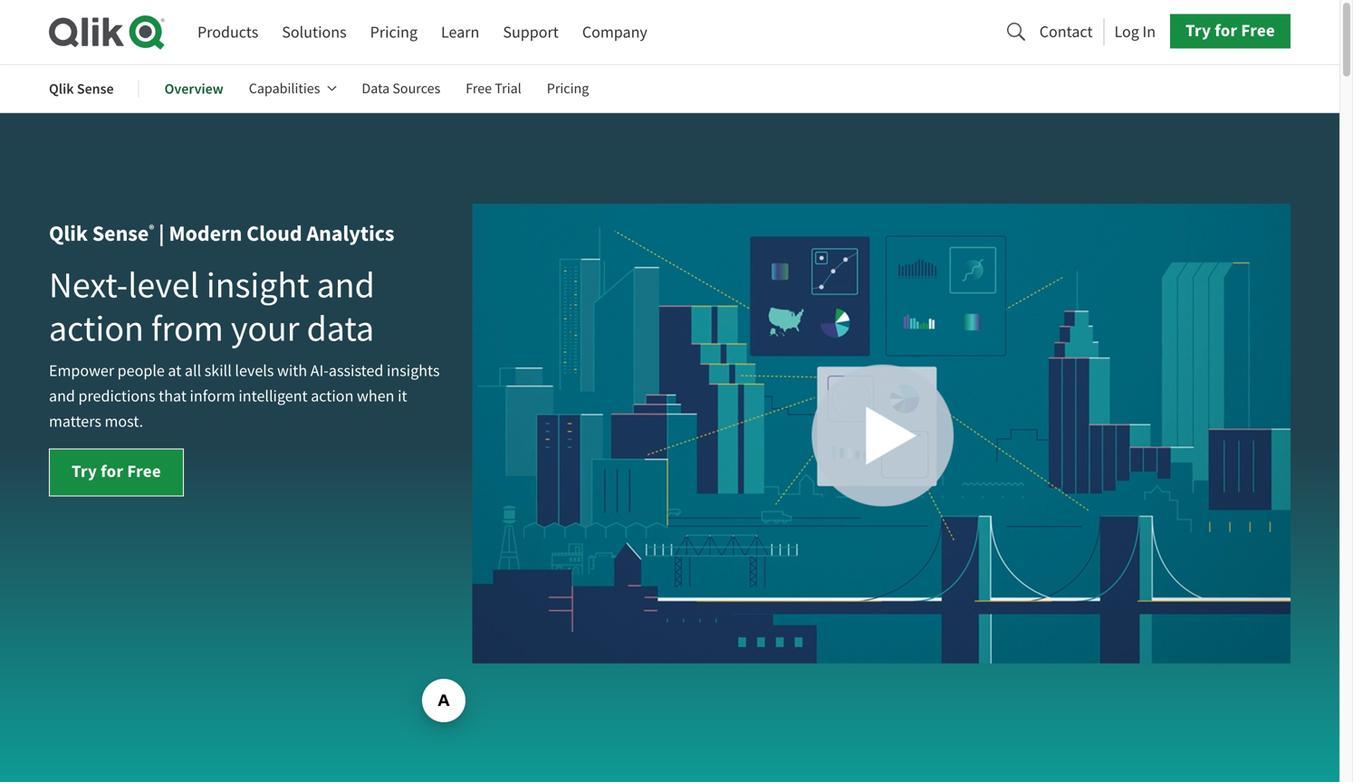 Task type: describe. For each thing, give the bounding box(es) containing it.
learn link
[[441, 15, 480, 49]]

1 vertical spatial free
[[466, 79, 492, 98]]

ai-
[[311, 361, 329, 382]]

most.
[[105, 411, 143, 432]]

your
[[231, 306, 300, 353]]

next-
[[49, 263, 128, 309]]

free inside qlik main element
[[1242, 19, 1276, 42]]

overview
[[165, 79, 224, 98]]

solutions link
[[282, 15, 347, 49]]

analytics
[[307, 219, 395, 248]]

try for the right try for free link
[[1186, 19, 1212, 42]]

overview link
[[165, 67, 224, 111]]

learn
[[441, 22, 480, 43]]

qlik main element
[[198, 14, 1291, 49]]

from
[[151, 306, 224, 353]]

inform
[[190, 386, 235, 407]]

log
[[1115, 21, 1140, 42]]

all
[[185, 361, 201, 382]]

contact link
[[1040, 16, 1093, 46]]

insight
[[207, 263, 310, 309]]

1 vertical spatial try for free link
[[49, 449, 184, 497]]

free trial link
[[466, 67, 522, 111]]

go to the home page. image
[[49, 14, 165, 50]]

|
[[159, 219, 165, 248]]

1 horizontal spatial pricing
[[547, 79, 589, 98]]

levels
[[235, 361, 274, 382]]

qlik sense ® | modern cloud analytics
[[49, 219, 395, 248]]

qlik sense
[[49, 79, 114, 98]]

sources
[[393, 79, 441, 98]]

assisted
[[329, 361, 384, 382]]

1 vertical spatial action
[[311, 386, 354, 407]]

1 vertical spatial and
[[49, 386, 75, 407]]

menu bar inside qlik main element
[[198, 15, 648, 49]]

log in link
[[1115, 16, 1156, 46]]

menu bar containing qlik sense
[[49, 67, 615, 111]]

insights
[[387, 361, 440, 382]]

qlik for qlik sense
[[49, 79, 74, 98]]

it
[[398, 386, 407, 407]]

products link
[[198, 15, 258, 49]]

watch video: qlik sense image
[[473, 204, 1291, 664]]



Task type: locate. For each thing, give the bounding box(es) containing it.
2 horizontal spatial free
[[1242, 19, 1276, 42]]

pricing up data sources
[[370, 22, 418, 43]]

try for free right in
[[1186, 19, 1276, 42]]

for right in
[[1215, 19, 1238, 42]]

2 qlik from the top
[[49, 219, 88, 248]]

pricing link up data sources
[[370, 15, 418, 49]]

try for the bottommost try for free link
[[72, 460, 97, 483]]

support link
[[503, 15, 559, 49]]

1 horizontal spatial free
[[466, 79, 492, 98]]

data
[[307, 306, 374, 353]]

in
[[1143, 21, 1156, 42]]

0 horizontal spatial and
[[49, 386, 75, 407]]

sense
[[77, 79, 114, 98], [92, 219, 149, 248]]

1 vertical spatial for
[[101, 460, 124, 483]]

pricing right trial at the left of the page
[[547, 79, 589, 98]]

solutions
[[282, 22, 347, 43]]

menu bar
[[198, 15, 648, 49], [49, 67, 615, 111]]

and up matters
[[49, 386, 75, 407]]

products
[[198, 22, 258, 43]]

sense left | on the left of page
[[92, 219, 149, 248]]

0 vertical spatial try for free link
[[1171, 14, 1291, 48]]

company link
[[583, 15, 648, 49]]

data sources link
[[362, 67, 441, 111]]

that
[[159, 386, 187, 407]]

0 vertical spatial qlik
[[49, 79, 74, 98]]

try
[[1186, 19, 1212, 42], [72, 460, 97, 483]]

qlik for qlik sense ® | modern cloud analytics
[[49, 219, 88, 248]]

pricing
[[370, 22, 418, 43], [547, 79, 589, 98]]

for down most.
[[101, 460, 124, 483]]

qlik up next-
[[49, 219, 88, 248]]

1 horizontal spatial and
[[317, 263, 375, 309]]

level
[[128, 263, 199, 309]]

0 vertical spatial menu bar
[[198, 15, 648, 49]]

1 horizontal spatial for
[[1215, 19, 1238, 42]]

0 horizontal spatial action
[[49, 306, 144, 353]]

for
[[1215, 19, 1238, 42], [101, 460, 124, 483]]

qlik
[[49, 79, 74, 98], [49, 219, 88, 248]]

0 horizontal spatial try for free link
[[49, 449, 184, 497]]

qlik sense link
[[49, 67, 114, 111]]

1 horizontal spatial try for free
[[1186, 19, 1276, 42]]

try for free link
[[1171, 14, 1291, 48], [49, 449, 184, 497]]

1 horizontal spatial try
[[1186, 19, 1212, 42]]

try for free
[[1186, 19, 1276, 42], [72, 460, 161, 483]]

1 qlik from the top
[[49, 79, 74, 98]]

1 vertical spatial sense
[[92, 219, 149, 248]]

sense for qlik sense
[[77, 79, 114, 98]]

0 horizontal spatial for
[[101, 460, 124, 483]]

trial
[[495, 79, 522, 98]]

cloud
[[247, 219, 302, 248]]

0 horizontal spatial try for free
[[72, 460, 161, 483]]

people
[[118, 361, 165, 382]]

for for the right try for free link
[[1215, 19, 1238, 42]]

intelligent
[[239, 386, 308, 407]]

company
[[583, 22, 648, 43]]

action
[[49, 306, 144, 353], [311, 386, 354, 407]]

empower
[[49, 361, 114, 382]]

skill
[[205, 361, 232, 382]]

1 vertical spatial menu bar
[[49, 67, 615, 111]]

0 vertical spatial free
[[1242, 19, 1276, 42]]

free
[[1242, 19, 1276, 42], [466, 79, 492, 98], [127, 460, 161, 483]]

0 horizontal spatial try
[[72, 460, 97, 483]]

try down matters
[[72, 460, 97, 483]]

try for free for the bottommost try for free link
[[72, 460, 161, 483]]

support
[[503, 22, 559, 43]]

0 vertical spatial action
[[49, 306, 144, 353]]

try right in
[[1186, 19, 1212, 42]]

contact
[[1040, 21, 1093, 42]]

try for free link down most.
[[49, 449, 184, 497]]

matters
[[49, 411, 101, 432]]

try for free inside qlik main element
[[1186, 19, 1276, 42]]

data sources
[[362, 79, 441, 98]]

modern
[[169, 219, 242, 248]]

0 vertical spatial pricing link
[[370, 15, 418, 49]]

pricing link right trial at the left of the page
[[547, 67, 589, 111]]

free trial
[[466, 79, 522, 98]]

capabilities
[[249, 79, 320, 98]]

when
[[357, 386, 395, 407]]

0 horizontal spatial pricing link
[[370, 15, 418, 49]]

at
[[168, 361, 182, 382]]

sense down go to the home page. image
[[77, 79, 114, 98]]

try for free link right in
[[1171, 14, 1291, 48]]

menu bar up sources
[[198, 15, 648, 49]]

next-level insight and action from your data empower people at all skill levels with ai-assisted insights and predictions that inform intelligent action when it matters most.
[[49, 263, 440, 432]]

1 vertical spatial try
[[72, 460, 97, 483]]

®
[[149, 222, 154, 237]]

1 vertical spatial pricing
[[547, 79, 589, 98]]

0 horizontal spatial pricing
[[370, 22, 418, 43]]

1 vertical spatial try for free
[[72, 460, 161, 483]]

and
[[317, 263, 375, 309], [49, 386, 75, 407]]

0 horizontal spatial free
[[127, 460, 161, 483]]

1 vertical spatial qlik
[[49, 219, 88, 248]]

for for the bottommost try for free link
[[101, 460, 124, 483]]

1 vertical spatial pricing link
[[547, 67, 589, 111]]

0 vertical spatial for
[[1215, 19, 1238, 42]]

try for free down most.
[[72, 460, 161, 483]]

pricing inside qlik main element
[[370, 22, 418, 43]]

1 horizontal spatial action
[[311, 386, 354, 407]]

try for free for the right try for free link
[[1186, 19, 1276, 42]]

menu bar down solutions
[[49, 67, 615, 111]]

0 vertical spatial pricing
[[370, 22, 418, 43]]

1 horizontal spatial pricing link
[[547, 67, 589, 111]]

1 horizontal spatial try for free link
[[1171, 14, 1291, 48]]

for inside qlik main element
[[1215, 19, 1238, 42]]

2 vertical spatial free
[[127, 460, 161, 483]]

action down ai-
[[311, 386, 354, 407]]

pricing link
[[370, 15, 418, 49], [547, 67, 589, 111]]

capabilities link
[[249, 67, 337, 111]]

sense for qlik sense ® | modern cloud analytics
[[92, 219, 149, 248]]

0 vertical spatial and
[[317, 263, 375, 309]]

0 vertical spatial try for free
[[1186, 19, 1276, 42]]

data
[[362, 79, 390, 98]]

0 vertical spatial sense
[[77, 79, 114, 98]]

with
[[277, 361, 307, 382]]

action up 'empower' on the left of the page
[[49, 306, 144, 353]]

and down "analytics"
[[317, 263, 375, 309]]

predictions
[[78, 386, 155, 407]]

log in
[[1115, 21, 1156, 42]]

0 vertical spatial try
[[1186, 19, 1212, 42]]

menu bar containing products
[[198, 15, 648, 49]]

try inside qlik main element
[[1186, 19, 1212, 42]]

qlik down go to the home page. image
[[49, 79, 74, 98]]



Task type: vqa. For each thing, say whether or not it's contained in the screenshot.
'analyze'
no



